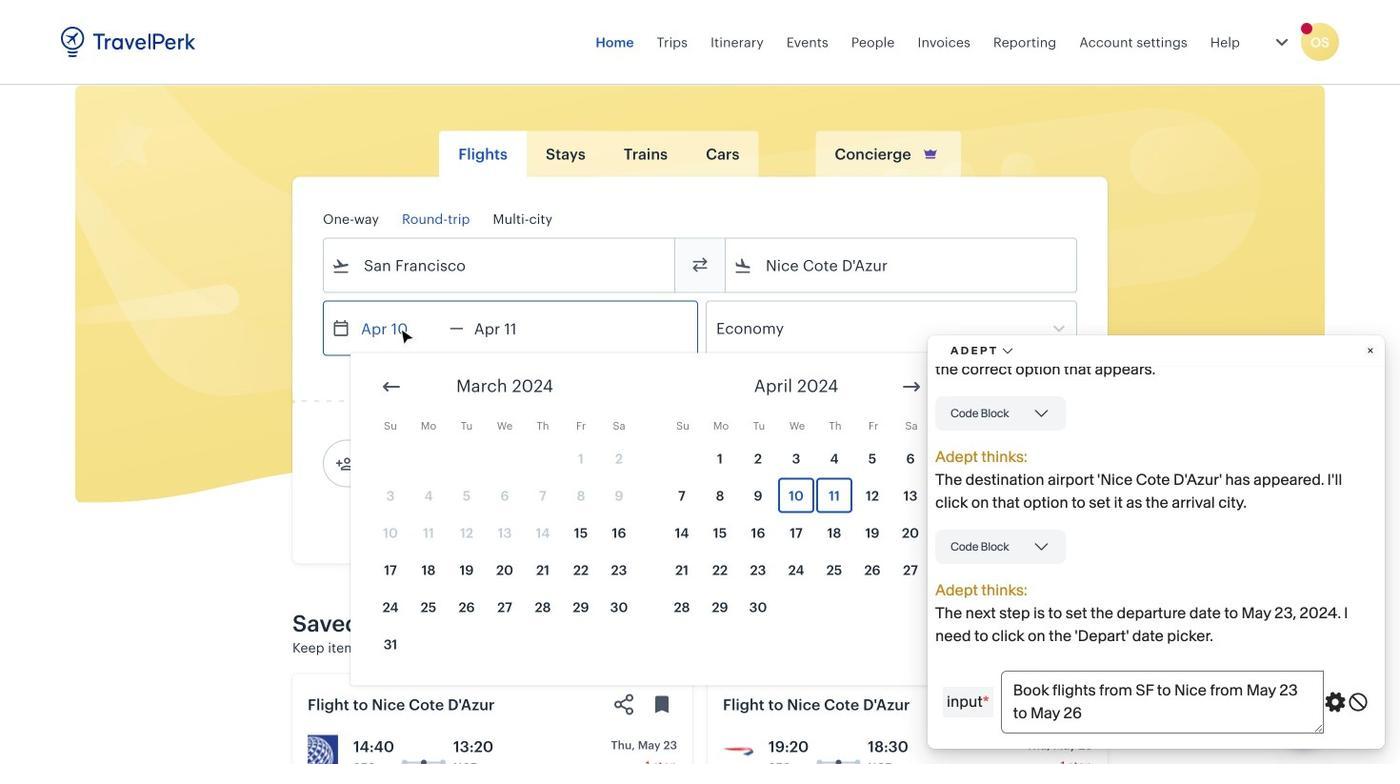 Task type: locate. For each thing, give the bounding box(es) containing it.
Return text field
[[464, 302, 563, 355]]

calendar application
[[351, 353, 1400, 685]]

Depart text field
[[351, 302, 450, 355]]



Task type: vqa. For each thing, say whether or not it's contained in the screenshot.
Return text field
yes



Task type: describe. For each thing, give the bounding box(es) containing it.
british airways image
[[723, 735, 754, 764]]

move forward to switch to the next month. image
[[900, 375, 923, 398]]

united airlines image
[[308, 735, 338, 764]]

From search field
[[351, 250, 650, 281]]

move backward to switch to the previous month. image
[[380, 375, 403, 398]]

To search field
[[753, 250, 1052, 281]]



